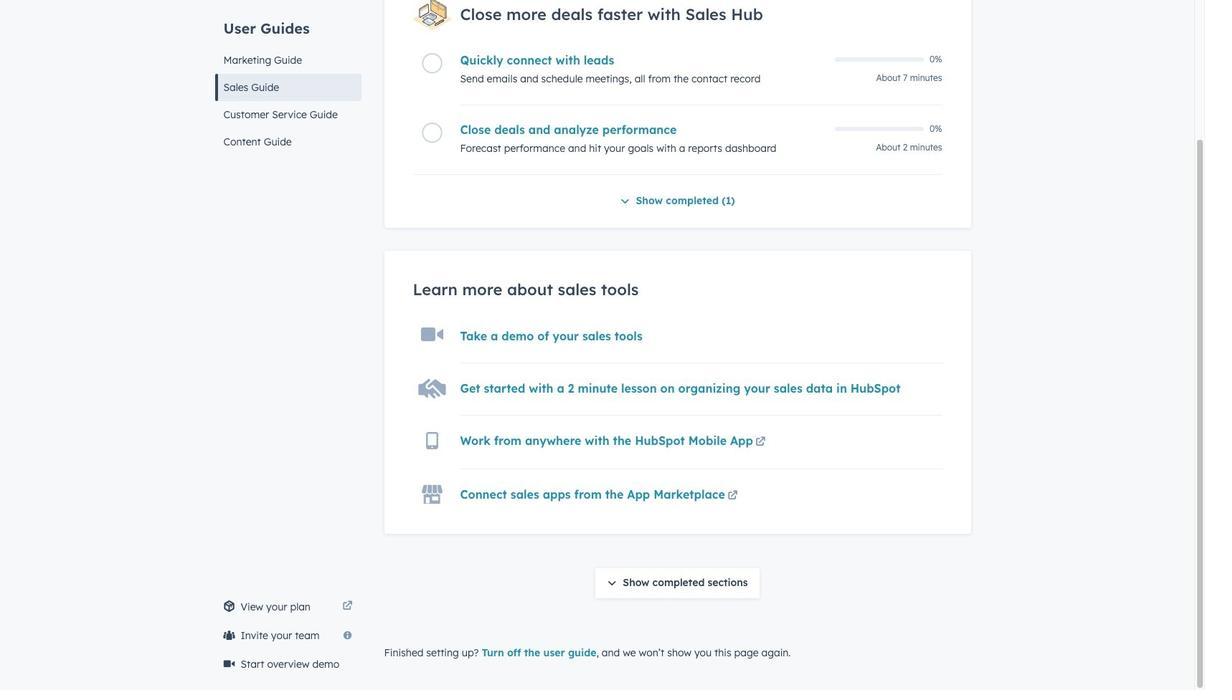 Task type: locate. For each thing, give the bounding box(es) containing it.
2 horizontal spatial link opens in a new window image
[[756, 435, 766, 452]]

0 horizontal spatial link opens in a new window image
[[343, 602, 353, 613]]

1 vertical spatial link opens in a new window image
[[728, 488, 738, 506]]

link opens in a new window image
[[756, 435, 766, 452], [728, 488, 738, 506], [343, 602, 353, 613]]

2 horizontal spatial link opens in a new window image
[[756, 437, 766, 448]]

1 vertical spatial link opens in a new window image
[[728, 491, 738, 502]]

2 vertical spatial link opens in a new window image
[[343, 602, 353, 613]]

0 horizontal spatial link opens in a new window image
[[343, 599, 353, 616]]

link opens in a new window image
[[756, 437, 766, 448], [728, 491, 738, 502], [343, 599, 353, 616]]



Task type: vqa. For each thing, say whether or not it's contained in the screenshot.
the leftmost Link opens in a new window image
yes



Task type: describe. For each thing, give the bounding box(es) containing it.
1 horizontal spatial link opens in a new window image
[[728, 491, 738, 502]]

1 horizontal spatial link opens in a new window image
[[728, 488, 738, 506]]

user guides element
[[215, 0, 361, 156]]

2 vertical spatial link opens in a new window image
[[343, 599, 353, 616]]

0 vertical spatial link opens in a new window image
[[756, 435, 766, 452]]

0 vertical spatial link opens in a new window image
[[756, 437, 766, 448]]



